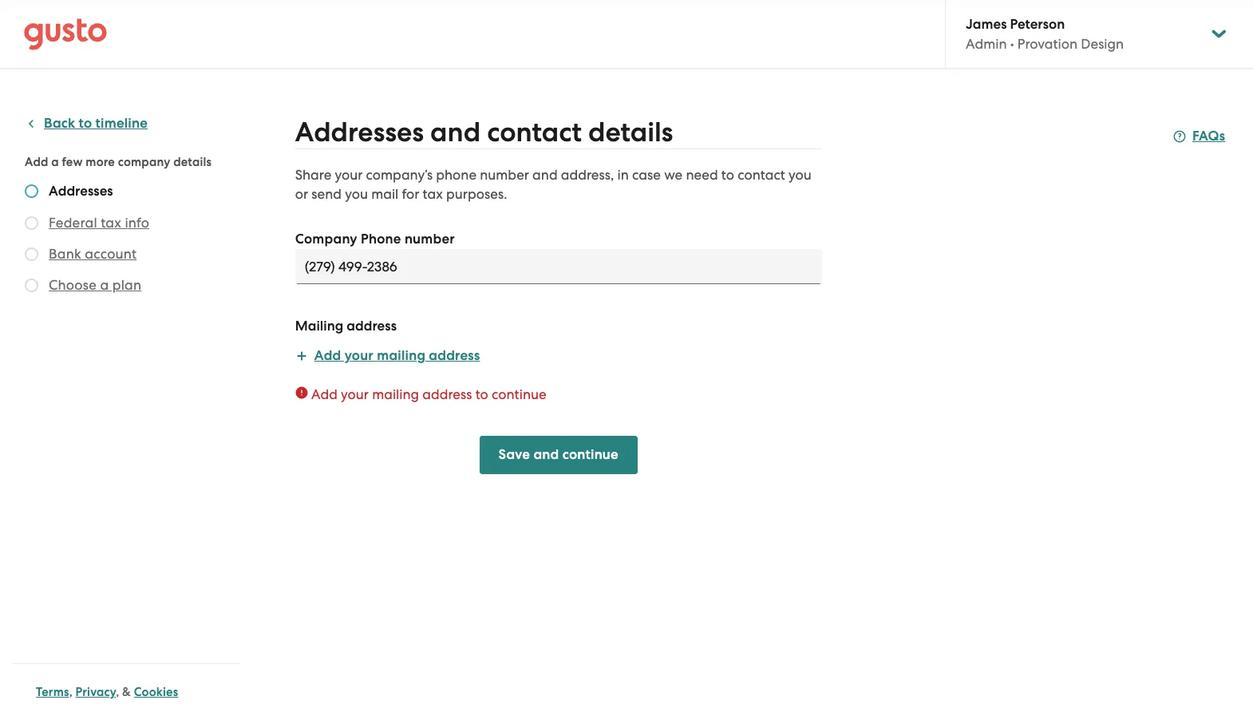 Task type: locate. For each thing, give the bounding box(es) containing it.
your down mailing address
[[345, 347, 374, 364]]

1 vertical spatial a
[[100, 277, 109, 293]]

tax left info
[[101, 215, 121, 231]]

federal
[[49, 215, 97, 231]]

privacy link
[[76, 685, 116, 699]]

1 vertical spatial continue
[[563, 446, 619, 463]]

your down add your mailing address
[[341, 386, 369, 402]]

0 horizontal spatial a
[[51, 155, 59, 169]]

privacy
[[76, 685, 116, 699]]

continue
[[492, 386, 547, 402], [563, 446, 619, 463]]

addresses inside addresses "list"
[[49, 183, 113, 200]]

terms link
[[36, 685, 69, 699]]

0 vertical spatial continue
[[492, 386, 547, 402]]

1 horizontal spatial number
[[480, 167, 529, 183]]

mailing
[[377, 347, 426, 364], [372, 386, 419, 402]]

0 vertical spatial check image
[[25, 184, 38, 198]]

0 horizontal spatial to
[[79, 115, 92, 132]]

mail
[[371, 186, 399, 202]]

1 horizontal spatial a
[[100, 277, 109, 293]]

mailing up add your mailing address to continue
[[377, 347, 426, 364]]

a for choose
[[100, 277, 109, 293]]

your for add your mailing address to continue
[[341, 386, 369, 402]]

1 vertical spatial addresses
[[49, 183, 113, 200]]

a left plan
[[100, 277, 109, 293]]

contact right need
[[738, 167, 786, 183]]

0 vertical spatial number
[[480, 167, 529, 183]]

, left &
[[116, 685, 119, 699]]

company
[[118, 155, 171, 169]]

1 vertical spatial tax
[[101, 215, 121, 231]]

bank account
[[49, 246, 137, 262]]

2 horizontal spatial to
[[722, 167, 735, 183]]

0 horizontal spatial continue
[[492, 386, 547, 402]]

1 vertical spatial and
[[533, 167, 558, 183]]

1 horizontal spatial ,
[[116, 685, 119, 699]]

address for add your mailing address to continue
[[423, 386, 472, 402]]

contact
[[487, 116, 582, 149], [738, 167, 786, 183]]

2 vertical spatial to
[[476, 386, 489, 402]]

or
[[295, 186, 308, 202]]

0 vertical spatial addresses
[[295, 116, 424, 149]]

3 check image from the top
[[25, 248, 38, 261]]

mailing for add your mailing address to continue
[[372, 386, 419, 402]]

bank account button
[[49, 244, 137, 264]]

and right save
[[534, 446, 559, 463]]

1 vertical spatial your
[[345, 347, 374, 364]]

a
[[51, 155, 59, 169], [100, 277, 109, 293]]

1 vertical spatial mailing
[[372, 386, 419, 402]]

number right phone
[[405, 231, 455, 248]]

faqs
[[1193, 128, 1226, 145]]

tax inside button
[[101, 215, 121, 231]]

addresses up company's
[[295, 116, 424, 149]]

0 horizontal spatial you
[[345, 186, 368, 202]]

continue up save
[[492, 386, 547, 402]]

need
[[686, 167, 718, 183]]

addresses down the few
[[49, 183, 113, 200]]

phone
[[436, 167, 477, 183]]

1 horizontal spatial continue
[[563, 446, 619, 463]]

0 vertical spatial contact
[[487, 116, 582, 149]]

continue right save
[[563, 446, 619, 463]]

and inside button
[[534, 446, 559, 463]]

2 vertical spatial check image
[[25, 248, 38, 261]]

2 vertical spatial your
[[341, 386, 369, 402]]

1 horizontal spatial addresses
[[295, 116, 424, 149]]

,
[[69, 685, 73, 699], [116, 685, 119, 699]]

you
[[789, 167, 812, 183], [345, 186, 368, 202]]

cookies button
[[134, 683, 178, 702]]

1 vertical spatial number
[[405, 231, 455, 248]]

to
[[79, 115, 92, 132], [722, 167, 735, 183], [476, 386, 489, 402]]

1 horizontal spatial contact
[[738, 167, 786, 183]]

addresses and contact details
[[295, 116, 673, 149]]

details
[[589, 116, 673, 149], [173, 155, 212, 169]]

0 vertical spatial details
[[589, 116, 673, 149]]

design
[[1081, 36, 1124, 52]]

addresses list
[[25, 183, 233, 298]]

address
[[347, 318, 397, 335], [429, 347, 480, 364], [423, 386, 472, 402]]

company's
[[366, 167, 433, 183]]

1 horizontal spatial tax
[[423, 186, 443, 202]]

0 vertical spatial a
[[51, 155, 59, 169]]

add a few more company details
[[25, 155, 212, 169]]

add your mailing address
[[314, 347, 480, 364]]

0 horizontal spatial tax
[[101, 215, 121, 231]]

phone
[[361, 231, 401, 248]]

0 horizontal spatial details
[[173, 155, 212, 169]]

a inside button
[[100, 277, 109, 293]]

your for add your mailing address
[[345, 347, 374, 364]]

addresses for addresses
[[49, 183, 113, 200]]

a left the few
[[51, 155, 59, 169]]

0 vertical spatial your
[[335, 167, 363, 183]]

1 vertical spatial address
[[429, 347, 480, 364]]

plan
[[112, 277, 142, 293]]

1 vertical spatial contact
[[738, 167, 786, 183]]

1 horizontal spatial you
[[789, 167, 812, 183]]

for
[[402, 186, 420, 202]]

2 vertical spatial and
[[534, 446, 559, 463]]

mailing for add your mailing address
[[377, 347, 426, 364]]

and
[[430, 116, 481, 149], [533, 167, 558, 183], [534, 446, 559, 463]]

mailing down add your mailing address
[[372, 386, 419, 402]]

0 horizontal spatial addresses
[[49, 183, 113, 200]]

info
[[125, 215, 149, 231]]

0 vertical spatial tax
[[423, 186, 443, 202]]

address up add your mailing address to continue
[[429, 347, 480, 364]]

check image for bank
[[25, 248, 38, 261]]

continue inside save and continue button
[[563, 446, 619, 463]]

and for addresses
[[430, 116, 481, 149]]

back
[[44, 115, 75, 132]]

2 check image from the top
[[25, 216, 38, 230]]

address down add your mailing address
[[423, 386, 472, 402]]

check image for federal
[[25, 216, 38, 230]]

1 vertical spatial add
[[314, 347, 341, 364]]

, left privacy
[[69, 685, 73, 699]]

check image
[[25, 184, 38, 198], [25, 216, 38, 230], [25, 248, 38, 261]]

0 vertical spatial to
[[79, 115, 92, 132]]

2 vertical spatial address
[[423, 386, 472, 402]]

addresses
[[295, 116, 424, 149], [49, 183, 113, 200]]

1 vertical spatial you
[[345, 186, 368, 202]]

1 vertical spatial check image
[[25, 216, 38, 230]]

1 vertical spatial to
[[722, 167, 735, 183]]

and up phone
[[430, 116, 481, 149]]

2 vertical spatial add
[[311, 386, 338, 402]]

add
[[25, 155, 48, 169], [314, 347, 341, 364], [311, 386, 338, 402]]

tax
[[423, 186, 443, 202], [101, 215, 121, 231]]

your up send
[[335, 167, 363, 183]]

address up add your mailing address
[[347, 318, 397, 335]]

number
[[480, 167, 529, 183], [405, 231, 455, 248]]

details up in at the top of the page
[[589, 116, 673, 149]]

0 vertical spatial and
[[430, 116, 481, 149]]

share
[[295, 167, 332, 183]]

0 vertical spatial add
[[25, 155, 48, 169]]

share your company's phone number and address, in case we need to contact you or send you mail for tax purposes.
[[295, 167, 812, 202]]

send
[[312, 186, 342, 202]]

contact up share your company's phone number and address, in case we need to contact you or send you mail for tax purposes.
[[487, 116, 582, 149]]

your inside share your company's phone number and address, in case we need to contact you or send you mail for tax purposes.
[[335, 167, 363, 183]]

0 horizontal spatial ,
[[69, 685, 73, 699]]

tax right for
[[423, 186, 443, 202]]

your
[[335, 167, 363, 183], [345, 347, 374, 364], [341, 386, 369, 402]]

mailing address
[[295, 318, 397, 335]]

company phone number
[[295, 231, 455, 248]]

0 vertical spatial mailing
[[377, 347, 426, 364]]

1 horizontal spatial details
[[589, 116, 673, 149]]

details right company on the left top of page
[[173, 155, 212, 169]]

address,
[[561, 167, 614, 183]]

1 horizontal spatial to
[[476, 386, 489, 402]]

and left address,
[[533, 167, 558, 183]]

number up purposes.
[[480, 167, 529, 183]]

provation
[[1018, 36, 1078, 52]]

terms , privacy , & cookies
[[36, 685, 178, 699]]

0 vertical spatial you
[[789, 167, 812, 183]]



Task type: describe. For each thing, give the bounding box(es) containing it.
federal tax info button
[[49, 213, 149, 232]]

add for add a few more company details
[[25, 155, 48, 169]]

add for add your mailing address
[[314, 347, 341, 364]]

we
[[664, 167, 683, 183]]

back to timeline button
[[25, 114, 148, 133]]

number inside share your company's phone number and address, in case we need to contact you or send you mail for tax purposes.
[[480, 167, 529, 183]]

terms
[[36, 685, 69, 699]]

1 vertical spatial details
[[173, 155, 212, 169]]

to inside button
[[79, 115, 92, 132]]

cookies
[[134, 685, 178, 699]]

mailing
[[295, 318, 344, 335]]

2 , from the left
[[116, 685, 119, 699]]

case
[[632, 167, 661, 183]]

check image
[[25, 279, 38, 292]]

&
[[122, 685, 131, 699]]

admin
[[966, 36, 1007, 52]]

save and continue button
[[480, 436, 638, 474]]

0 horizontal spatial contact
[[487, 116, 582, 149]]

choose a plan button
[[49, 275, 142, 295]]

a for add
[[51, 155, 59, 169]]

james peterson admin • provation design
[[966, 16, 1124, 52]]

purposes.
[[446, 186, 508, 202]]

1 , from the left
[[69, 685, 73, 699]]

add your mailing address to continue
[[311, 386, 547, 402]]

0 vertical spatial address
[[347, 318, 397, 335]]

faqs button
[[1174, 127, 1226, 146]]

back to timeline
[[44, 115, 148, 132]]

save and continue
[[499, 446, 619, 463]]

in
[[618, 167, 629, 183]]

james
[[966, 16, 1007, 33]]

Company Phone number telephone field
[[295, 249, 822, 284]]

tax inside share your company's phone number and address, in case we need to contact you or send you mail for tax purposes.
[[423, 186, 443, 202]]

timeline
[[95, 115, 148, 132]]

home image
[[24, 18, 107, 50]]

0 horizontal spatial number
[[405, 231, 455, 248]]

bank
[[49, 246, 81, 262]]

add for add your mailing address to continue
[[311, 386, 338, 402]]

1 check image from the top
[[25, 184, 38, 198]]

federal tax info
[[49, 215, 149, 231]]

address for add your mailing address
[[429, 347, 480, 364]]

few
[[62, 155, 83, 169]]

contact inside share your company's phone number and address, in case we need to contact you or send you mail for tax purposes.
[[738, 167, 786, 183]]

and for save
[[534, 446, 559, 463]]

and inside share your company's phone number and address, in case we need to contact you or send you mail for tax purposes.
[[533, 167, 558, 183]]

addresses for addresses and contact details
[[295, 116, 424, 149]]

choose a plan
[[49, 277, 142, 293]]

choose
[[49, 277, 97, 293]]

peterson
[[1011, 16, 1065, 33]]

account
[[85, 246, 137, 262]]

to inside share your company's phone number and address, in case we need to contact you or send you mail for tax purposes.
[[722, 167, 735, 183]]

save
[[499, 446, 530, 463]]

company
[[295, 231, 358, 248]]

•
[[1011, 36, 1015, 52]]

your for share your company's phone number and address, in case we need to contact you or send you mail for tax purposes.
[[335, 167, 363, 183]]

more
[[86, 155, 115, 169]]



Task type: vqa. For each thing, say whether or not it's contained in the screenshot.
on/off in the the Pay employees, view pay reports, edit pay schedules and tax information, turn on/off Payroll on Autopilot©.
no



